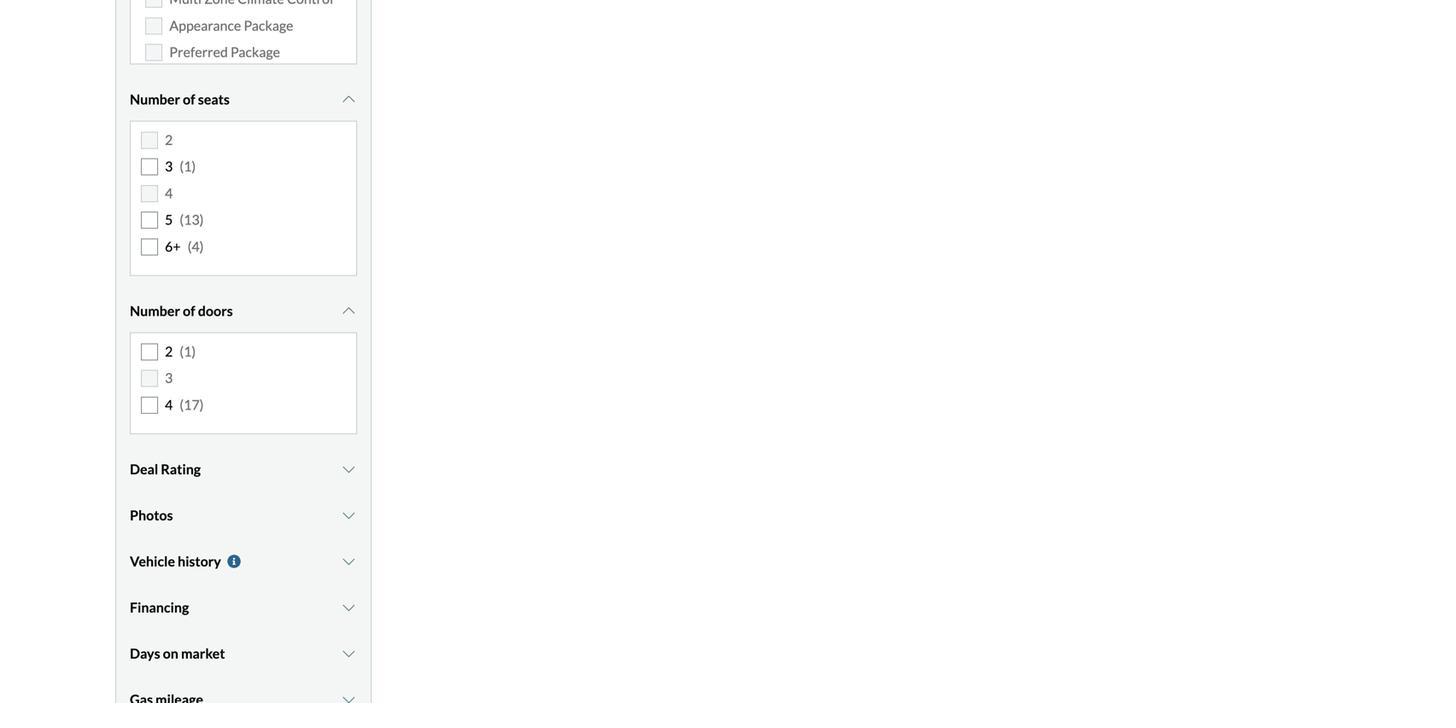 Task type: locate. For each thing, give the bounding box(es) containing it.
3
[[165, 158, 173, 175], [165, 370, 173, 387]]

financing button
[[130, 587, 357, 630]]

of
[[183, 91, 195, 108], [183, 303, 195, 319]]

1 chevron down image from the top
[[340, 93, 357, 106]]

package
[[244, 17, 293, 34], [231, 44, 280, 60]]

(1) up 4 5 (13)
[[180, 158, 196, 175]]

number up 2 (1)
[[130, 303, 180, 319]]

3 inside 3 4 (17)
[[165, 370, 173, 387]]

3 up 4 5 (13)
[[165, 158, 173, 175]]

5
[[165, 212, 173, 228]]

4 chevron down image from the top
[[340, 648, 357, 661]]

6+ (4)
[[165, 238, 204, 255]]

package up preferred package on the left top
[[244, 17, 293, 34]]

of for doors
[[183, 303, 195, 319]]

days on market
[[130, 646, 225, 663]]

1 of from the top
[[183, 91, 195, 108]]

2 3 (1)
[[165, 132, 196, 175]]

2 chevron down image from the top
[[340, 463, 357, 477]]

3 down 2 (1)
[[165, 370, 173, 387]]

3 4 (17)
[[165, 370, 204, 413]]

2 for 2 (1)
[[165, 343, 173, 360]]

number of seats
[[130, 91, 230, 108]]

seats
[[198, 91, 230, 108]]

0 vertical spatial 4
[[165, 185, 173, 202]]

number of doors button
[[130, 290, 357, 333]]

2 down number of doors on the top of the page
[[165, 343, 173, 360]]

history
[[178, 554, 221, 570]]

doors
[[198, 303, 233, 319]]

(17)
[[180, 397, 204, 413]]

number for number of doors
[[130, 303, 180, 319]]

1 vertical spatial package
[[231, 44, 280, 60]]

1 vertical spatial 4
[[165, 397, 173, 413]]

4 inside 3 4 (17)
[[165, 397, 173, 413]]

chevron down image inside 'number of doors' dropdown button
[[340, 305, 357, 318]]

vehicle history
[[130, 554, 221, 570]]

chevron down image inside number of seats dropdown button
[[340, 93, 357, 106]]

4 inside 4 5 (13)
[[165, 185, 173, 202]]

chevron down image
[[340, 93, 357, 106], [340, 463, 357, 477], [340, 509, 357, 523], [340, 694, 357, 704]]

of left doors
[[183, 303, 195, 319]]

2 (1) from the top
[[180, 343, 196, 360]]

0 vertical spatial number
[[130, 91, 180, 108]]

number
[[130, 91, 180, 108], [130, 303, 180, 319]]

4 up 5
[[165, 185, 173, 202]]

2 number from the top
[[130, 303, 180, 319]]

2 3 from the top
[[165, 370, 173, 387]]

appearance package
[[169, 17, 293, 34]]

1 number from the top
[[130, 91, 180, 108]]

chevron down image
[[340, 305, 357, 318], [340, 555, 357, 569], [340, 601, 357, 615], [340, 648, 357, 661]]

1 vertical spatial 3
[[165, 370, 173, 387]]

of inside dropdown button
[[183, 91, 195, 108]]

of left seats
[[183, 91, 195, 108]]

0 vertical spatial of
[[183, 91, 195, 108]]

6+
[[165, 238, 181, 255]]

1 (1) from the top
[[180, 158, 196, 175]]

1 vertical spatial 2
[[165, 343, 173, 360]]

deal
[[130, 461, 158, 478]]

chevron down image for deal rating
[[340, 463, 357, 477]]

(1) inside 2 3 (1)
[[180, 158, 196, 175]]

4 left (17)
[[165, 397, 173, 413]]

chevron down image inside financing dropdown button
[[340, 601, 357, 615]]

package for appearance package
[[244, 17, 293, 34]]

preferred
[[169, 44, 228, 60]]

2 4 from the top
[[165, 397, 173, 413]]

2 chevron down image from the top
[[340, 555, 357, 569]]

rating
[[161, 461, 201, 478]]

chevron down image for financing
[[340, 601, 357, 615]]

3 chevron down image from the top
[[340, 601, 357, 615]]

1 vertical spatial of
[[183, 303, 195, 319]]

number inside 'number of doors' dropdown button
[[130, 303, 180, 319]]

0 vertical spatial 3
[[165, 158, 173, 175]]

2 2 from the top
[[165, 343, 173, 360]]

2 inside 2 3 (1)
[[165, 132, 173, 148]]

2 of from the top
[[183, 303, 195, 319]]

financing
[[130, 600, 189, 616]]

of for seats
[[183, 91, 195, 108]]

number of doors
[[130, 303, 233, 319]]

number of seats button
[[130, 78, 357, 121]]

days
[[130, 646, 160, 663]]

number for number of seats
[[130, 91, 180, 108]]

1 4 from the top
[[165, 185, 173, 202]]

0 vertical spatial 2
[[165, 132, 173, 148]]

package down appearance package
[[231, 44, 280, 60]]

(13)
[[180, 212, 204, 228]]

3 chevron down image from the top
[[340, 509, 357, 523]]

chevron down image inside "days on market" dropdown button
[[340, 648, 357, 661]]

4
[[165, 185, 173, 202], [165, 397, 173, 413]]

chevron down image inside the photos dropdown button
[[340, 509, 357, 523]]

1 vertical spatial (1)
[[180, 343, 196, 360]]

number inside number of seats dropdown button
[[130, 91, 180, 108]]

1 3 from the top
[[165, 158, 173, 175]]

1 chevron down image from the top
[[340, 305, 357, 318]]

chevron down image inside deal rating dropdown button
[[340, 463, 357, 477]]

of inside dropdown button
[[183, 303, 195, 319]]

0 vertical spatial (1)
[[180, 158, 196, 175]]

2 down number of seats
[[165, 132, 173, 148]]

1 2 from the top
[[165, 132, 173, 148]]

0 vertical spatial package
[[244, 17, 293, 34]]

1 vertical spatial number
[[130, 303, 180, 319]]

(1)
[[180, 158, 196, 175], [180, 343, 196, 360]]

2
[[165, 132, 173, 148], [165, 343, 173, 360]]

number left seats
[[130, 91, 180, 108]]

(1) up 3 4 (17)
[[180, 343, 196, 360]]



Task type: describe. For each thing, give the bounding box(es) containing it.
2 (1)
[[165, 343, 196, 360]]

3 inside 2 3 (1)
[[165, 158, 173, 175]]

deal rating
[[130, 461, 201, 478]]

vehicle history button
[[130, 541, 357, 584]]

photos button
[[130, 495, 357, 537]]

market
[[181, 646, 225, 663]]

4 chevron down image from the top
[[340, 694, 357, 704]]

appearance
[[169, 17, 241, 34]]

(4)
[[188, 238, 204, 255]]

2 for 2 3 (1)
[[165, 132, 173, 148]]

photos
[[130, 508, 173, 524]]

chevron down image for days on market
[[340, 648, 357, 661]]

info circle image
[[225, 555, 242, 569]]

on
[[163, 646, 178, 663]]

chevron down image for number of seats
[[340, 93, 357, 106]]

deal rating button
[[130, 449, 357, 491]]

4 5 (13)
[[165, 185, 204, 228]]

days on market button
[[130, 633, 357, 676]]

chevron down image for photos
[[340, 509, 357, 523]]

chevron down image for number of doors
[[340, 305, 357, 318]]

vehicle
[[130, 554, 175, 570]]

package for preferred package
[[231, 44, 280, 60]]

preferred package
[[169, 44, 280, 60]]

chevron down image inside vehicle history dropdown button
[[340, 555, 357, 569]]



Task type: vqa. For each thing, say whether or not it's contained in the screenshot.
There's
no



